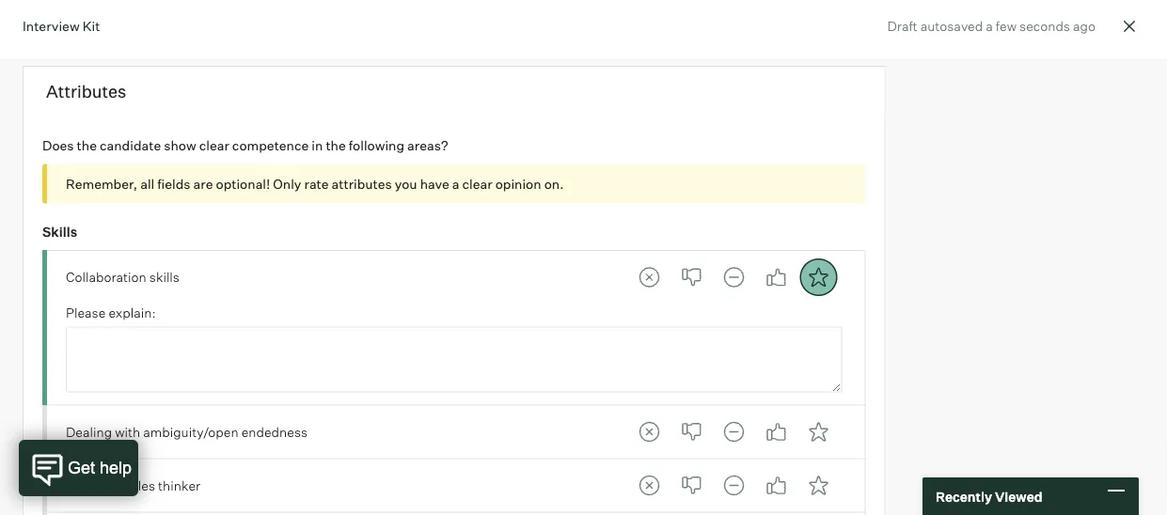 Task type: vqa. For each thing, say whether or not it's contained in the screenshot.
first "Yes" button from the top
yes



Task type: locate. For each thing, give the bounding box(es) containing it.
remember, all fields are optional! only rate attributes you have a clear opinion on.
[[66, 175, 564, 192]]

for
[[113, 10, 130, 26]]

definitely not button for thinker
[[631, 467, 668, 505]]

1 vertical spatial yes image
[[758, 413, 795, 451]]

no button for ambiguity/open
[[673, 413, 711, 451]]

1 horizontal spatial a
[[986, 18, 993, 34]]

the right does
[[77, 137, 97, 153]]

definitely not image
[[631, 259, 668, 296], [631, 467, 668, 505]]

strong yes button
[[800, 259, 838, 296], [800, 413, 838, 451], [800, 467, 838, 505]]

2 yes button from the top
[[758, 413, 795, 451]]

2 tab list from the top
[[631, 413, 838, 451]]

mixed image left strong yes image
[[715, 259, 753, 296]]

0 vertical spatial mixed image
[[715, 259, 753, 296]]

1 vertical spatial tab list
[[631, 413, 838, 451]]

the
[[77, 137, 97, 153], [326, 137, 346, 153]]

clear left opinion
[[462, 175, 492, 192]]

0 vertical spatial strong yes button
[[800, 259, 838, 296]]

None text field
[[42, 0, 866, 3], [66, 327, 842, 393], [42, 0, 866, 3], [66, 327, 842, 393]]

add: note for other interviewers
[[42, 10, 247, 26]]

optional!
[[216, 175, 270, 192]]

candidate
[[100, 137, 161, 153]]

strong yes button for thinker
[[800, 467, 838, 505]]

1 vertical spatial strong yes button
[[800, 413, 838, 451]]

skills
[[42, 223, 77, 240]]

no button for thinker
[[673, 467, 711, 505]]

2 vertical spatial no button
[[673, 467, 711, 505]]

2 vertical spatial mixed image
[[715, 467, 753, 505]]

2 definitely not button from the top
[[631, 413, 668, 451]]

few
[[996, 18, 1017, 34]]

yes button for ambiguity/open
[[758, 413, 795, 451]]

tab list for thinker
[[631, 467, 838, 505]]

yes image up yes icon at the bottom right of page
[[758, 413, 795, 451]]

mixed image
[[715, 259, 753, 296], [715, 413, 753, 451], [715, 467, 753, 505]]

2 vertical spatial tab list
[[631, 467, 838, 505]]

1 yes image from the top
[[758, 259, 795, 296]]

2 vertical spatial mixed button
[[715, 467, 753, 505]]

mixed image for thinker
[[715, 467, 753, 505]]

draft autosaved a few seconds ago
[[887, 18, 1096, 34]]

clear right show
[[199, 137, 229, 153]]

other
[[133, 10, 168, 26]]

mixed image right no icon
[[715, 413, 753, 451]]

2 no button from the top
[[673, 413, 711, 451]]

strong yes image
[[800, 413, 838, 451], [800, 467, 838, 505]]

no image
[[673, 259, 711, 296], [673, 467, 711, 505]]

dealing with ambiguity/open endedness
[[66, 424, 308, 440]]

1 vertical spatial mixed button
[[715, 413, 753, 451]]

no image for collaboration skills
[[673, 259, 711, 296]]

a left few
[[986, 18, 993, 34]]

1 vertical spatial definitely not image
[[631, 467, 668, 505]]

yes image
[[758, 259, 795, 296], [758, 413, 795, 451]]

strong yes image
[[800, 259, 838, 296]]

1 no image from the top
[[673, 259, 711, 296]]

yes image for collaboration skills
[[758, 259, 795, 296]]

2 mixed image from the top
[[715, 413, 753, 451]]

2 vertical spatial definitely not button
[[631, 467, 668, 505]]

no button
[[673, 259, 711, 296], [673, 413, 711, 451], [673, 467, 711, 505]]

1 vertical spatial a
[[452, 175, 459, 192]]

draft
[[887, 18, 918, 34]]

please explain:
[[66, 305, 156, 321]]

1 vertical spatial clear
[[462, 175, 492, 192]]

a right have
[[452, 175, 459, 192]]

2 vertical spatial yes button
[[758, 467, 795, 505]]

0 horizontal spatial a
[[452, 175, 459, 192]]

1 strong yes image from the top
[[800, 413, 838, 451]]

0 vertical spatial no button
[[673, 259, 711, 296]]

are
[[193, 175, 213, 192]]

areas?
[[407, 137, 448, 153]]

a
[[986, 18, 993, 34], [452, 175, 459, 192]]

0 vertical spatial yes image
[[758, 259, 795, 296]]

3 yes button from the top
[[758, 467, 795, 505]]

0 vertical spatial yes button
[[758, 259, 795, 296]]

2 definitely not image from the top
[[631, 467, 668, 505]]

attributes
[[332, 175, 392, 192]]

rate
[[304, 175, 329, 192]]

viewed
[[995, 488, 1043, 505]]

in
[[312, 137, 323, 153]]

collaboration
[[66, 269, 146, 286]]

3 tab list from the top
[[631, 467, 838, 505]]

definitely not button for ambiguity/open
[[631, 413, 668, 451]]

yes button
[[758, 259, 795, 296], [758, 413, 795, 451], [758, 467, 795, 505]]

0 horizontal spatial the
[[77, 137, 97, 153]]

autosaved
[[920, 18, 983, 34]]

please
[[66, 305, 106, 321]]

3 no button from the top
[[673, 467, 711, 505]]

1 vertical spatial yes button
[[758, 413, 795, 451]]

no image
[[673, 413, 711, 451]]

mixed image left yes icon at the bottom right of page
[[715, 467, 753, 505]]

ambiguity/open
[[143, 424, 238, 440]]

0 vertical spatial no image
[[673, 259, 711, 296]]

3 mixed image from the top
[[715, 467, 753, 505]]

3 definitely not button from the top
[[631, 467, 668, 505]]

1 vertical spatial strong yes image
[[800, 467, 838, 505]]

1 vertical spatial no button
[[673, 413, 711, 451]]

3 mixed button from the top
[[715, 467, 753, 505]]

tab list
[[631, 259, 838, 296], [631, 413, 838, 451], [631, 467, 838, 505]]

2 vertical spatial strong yes button
[[800, 467, 838, 505]]

0 horizontal spatial clear
[[199, 137, 229, 153]]

the right the in
[[326, 137, 346, 153]]

2 yes image from the top
[[758, 413, 795, 451]]

ago
[[1073, 18, 1096, 34]]

mixed button for thinker
[[715, 467, 753, 505]]

0 vertical spatial mixed button
[[715, 259, 753, 296]]

2 mixed button from the top
[[715, 413, 753, 451]]

3 strong yes button from the top
[[800, 467, 838, 505]]

mixed button right no icon
[[715, 413, 753, 451]]

seconds
[[1020, 18, 1070, 34]]

1 vertical spatial definitely not button
[[631, 413, 668, 451]]

close image
[[1118, 15, 1141, 38]]

thinker
[[158, 477, 201, 494]]

recently
[[936, 488, 992, 505]]

1 tab list from the top
[[631, 259, 838, 296]]

collaboration skills
[[66, 269, 180, 286]]

0 vertical spatial definitely not image
[[631, 259, 668, 296]]

opinion
[[495, 175, 541, 192]]

clear
[[199, 137, 229, 153], [462, 175, 492, 192]]

1 the from the left
[[77, 137, 97, 153]]

0 vertical spatial strong yes image
[[800, 413, 838, 451]]

kit
[[82, 17, 100, 34]]

mixed button
[[715, 259, 753, 296], [715, 413, 753, 451], [715, 467, 753, 505]]

1 definitely not image from the top
[[631, 259, 668, 296]]

1 horizontal spatial clear
[[462, 175, 492, 192]]

2 strong yes image from the top
[[800, 467, 838, 505]]

0 vertical spatial clear
[[199, 137, 229, 153]]

mixed button left strong yes image
[[715, 259, 753, 296]]

skills
[[149, 269, 180, 286]]

0 vertical spatial tab list
[[631, 259, 838, 296]]

add:
[[42, 10, 72, 26]]

1 vertical spatial mixed image
[[715, 413, 753, 451]]

yes image for dealing with ambiguity/open endedness
[[758, 413, 795, 451]]

mixed button left yes icon at the bottom right of page
[[715, 467, 753, 505]]

2 no image from the top
[[673, 467, 711, 505]]

definitely not button
[[631, 259, 668, 296], [631, 413, 668, 451], [631, 467, 668, 505]]

0 vertical spatial a
[[986, 18, 993, 34]]

0 vertical spatial definitely not button
[[631, 259, 668, 296]]

1 horizontal spatial the
[[326, 137, 346, 153]]

following
[[349, 137, 404, 153]]

2 strong yes button from the top
[[800, 413, 838, 451]]

principles
[[96, 477, 155, 494]]

1 vertical spatial no image
[[673, 467, 711, 505]]

yes image left strong yes image
[[758, 259, 795, 296]]



Task type: describe. For each thing, give the bounding box(es) containing it.
strong yes image for dealing with ambiguity/open endedness
[[800, 413, 838, 451]]

yes button for thinker
[[758, 467, 795, 505]]

1 mixed button from the top
[[715, 259, 753, 296]]

strong yes image for first principles thinker
[[800, 467, 838, 505]]

does
[[42, 137, 74, 153]]

1 mixed image from the top
[[715, 259, 753, 296]]

dealing
[[66, 424, 112, 440]]

strong yes button for ambiguity/open
[[800, 413, 838, 451]]

does the candidate show clear competence in the following areas?
[[42, 137, 448, 153]]

1 definitely not button from the top
[[631, 259, 668, 296]]

endedness
[[241, 424, 308, 440]]

interviewers
[[171, 10, 247, 26]]

first principles thinker
[[66, 477, 201, 494]]

mixed button for ambiguity/open
[[715, 413, 753, 451]]

only
[[273, 175, 301, 192]]

2 the from the left
[[326, 137, 346, 153]]

explain:
[[109, 305, 156, 321]]

with
[[115, 424, 140, 440]]

tab list for ambiguity/open
[[631, 413, 838, 451]]

1 yes button from the top
[[758, 259, 795, 296]]

on.
[[544, 175, 564, 192]]

interview kit
[[23, 17, 100, 34]]

definitely not image for first principles thinker
[[631, 467, 668, 505]]

remember,
[[66, 175, 137, 192]]

recently viewed
[[936, 488, 1043, 505]]

definitely not image for collaboration skills
[[631, 259, 668, 296]]

note
[[80, 10, 110, 26]]

definitely not image
[[631, 413, 668, 451]]

mixed image for ambiguity/open
[[715, 413, 753, 451]]

you
[[395, 175, 417, 192]]

all
[[140, 175, 154, 192]]

attributes
[[46, 81, 126, 102]]

1 no button from the top
[[673, 259, 711, 296]]

first
[[66, 477, 93, 494]]

yes image
[[758, 467, 795, 505]]

fields
[[157, 175, 190, 192]]

have
[[420, 175, 449, 192]]

note for other interviewers link
[[80, 10, 247, 26]]

1 strong yes button from the top
[[800, 259, 838, 296]]

competence
[[232, 137, 309, 153]]

no image for first principles thinker
[[673, 467, 711, 505]]

show
[[164, 137, 196, 153]]

interview
[[23, 17, 80, 34]]



